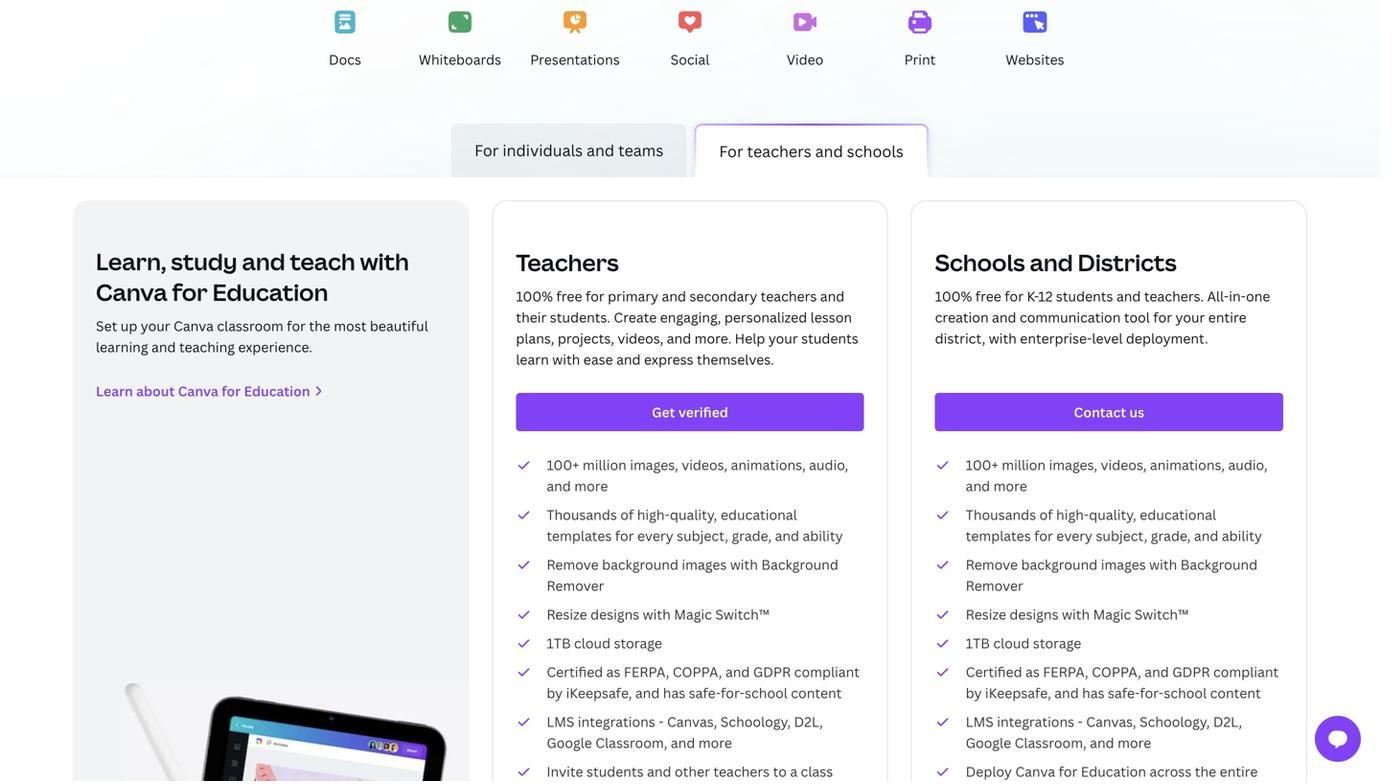 Task type: locate. For each thing, give the bounding box(es) containing it.
with
[[360, 246, 409, 277], [989, 329, 1017, 348], [552, 350, 580, 369], [730, 556, 758, 574], [1150, 556, 1178, 574], [643, 605, 671, 624], [1062, 605, 1090, 624]]

your down personalized
[[769, 329, 798, 348]]

1 resize from the left
[[547, 605, 587, 624]]

100+ million images, videos, animations, audio, and more for districts
[[966, 456, 1268, 495]]

resize for and
[[966, 605, 1007, 624]]

audio, for schools and districts
[[1229, 456, 1268, 474]]

0 horizontal spatial schoology,
[[721, 713, 791, 731]]

remove background images with background remover
[[547, 556, 839, 595], [966, 556, 1258, 595]]

background for districts
[[1181, 556, 1258, 574]]

1 100% from the left
[[516, 287, 553, 305]]

1tb cloud storage
[[547, 634, 662, 652], [966, 634, 1082, 652]]

0 vertical spatial education
[[212, 277, 328, 308]]

plans,
[[516, 329, 555, 348]]

for right teams
[[719, 141, 744, 162]]

1 horizontal spatial 100%
[[935, 287, 972, 305]]

0 horizontal spatial as
[[607, 663, 621, 681]]

2 coppa, from the left
[[1092, 663, 1142, 681]]

2 remover from the left
[[966, 577, 1024, 595]]

the
[[309, 317, 331, 335], [1195, 763, 1217, 781]]

lms integrations - canvas, schoology, d2l, google classroom, and more
[[547, 713, 823, 752], [966, 713, 1243, 752]]

0 horizontal spatial 1tb
[[547, 634, 571, 652]]

storage
[[614, 634, 662, 652], [1033, 634, 1082, 652]]

1 certified as ferpa, coppa, and gdpr compliant by ikeepsafe, and has safe-for-school content from the left
[[547, 663, 860, 702]]

1 storage from the left
[[614, 634, 662, 652]]

up
[[121, 317, 137, 335]]

teachers down video
[[747, 141, 812, 162]]

safe- for free
[[689, 684, 721, 702]]

1 horizontal spatial certified
[[966, 663, 1023, 681]]

2 canvas, from the left
[[1087, 713, 1137, 731]]

entire down all-
[[1209, 308, 1247, 326]]

as
[[607, 663, 621, 681], [1026, 663, 1040, 681]]

0 horizontal spatial templates
[[547, 527, 612, 545]]

2 of from the left
[[1040, 506, 1053, 524]]

creation
[[935, 308, 989, 326]]

1 horizontal spatial remove
[[966, 556, 1018, 574]]

students right invite on the bottom
[[587, 763, 644, 781]]

grade, for free
[[732, 527, 772, 545]]

1 horizontal spatial thousands of high-quality, educational templates for every subject, grade, and ability
[[966, 506, 1263, 545]]

2 remove from the left
[[966, 556, 1018, 574]]

free
[[556, 287, 582, 305], [976, 287, 1002, 305]]

1 remove background images with background remover from the left
[[547, 556, 839, 595]]

1 lms from the left
[[547, 713, 575, 731]]

safe-
[[689, 684, 721, 702], [1108, 684, 1140, 702]]

canva right deploy
[[1016, 763, 1056, 781]]

100% up their
[[516, 287, 553, 305]]

1 remove from the left
[[547, 556, 599, 574]]

2 gdpr from the left
[[1173, 663, 1210, 681]]

websites
[[1006, 50, 1065, 69]]

integrations up deploy
[[997, 713, 1075, 731]]

schoology, up across
[[1140, 713, 1210, 731]]

animations, down contact us link
[[1150, 456, 1225, 474]]

coppa, for districts
[[1092, 663, 1142, 681]]

1 1tb from the left
[[547, 634, 571, 652]]

with inside teachers 100% free for primary and secondary teachers and their students. create engaging, personalized lesson plans, projects, videos, and more. help your students learn with ease and express themselves.
[[552, 350, 580, 369]]

0 horizontal spatial school
[[745, 684, 788, 702]]

teach
[[290, 246, 355, 277]]

district,
[[935, 329, 986, 348]]

2 vertical spatial students
[[587, 763, 644, 781]]

0 horizontal spatial the
[[309, 317, 331, 335]]

1 thousands of high-quality, educational templates for every subject, grade, and ability from the left
[[547, 506, 843, 545]]

1 horizontal spatial classroom,
[[1015, 734, 1087, 752]]

2 classroom, from the left
[[1015, 734, 1087, 752]]

1 schoology, from the left
[[721, 713, 791, 731]]

1 ability from the left
[[803, 527, 843, 545]]

school up to
[[745, 684, 788, 702]]

compliant for districts
[[1214, 663, 1279, 681]]

2 integrations from the left
[[997, 713, 1075, 731]]

0 horizontal spatial thousands of high-quality, educational templates for every subject, grade, and ability
[[547, 506, 843, 545]]

1 horizontal spatial certified as ferpa, coppa, and gdpr compliant by ikeepsafe, and has safe-for-school content
[[966, 663, 1279, 702]]

2 storage from the left
[[1033, 634, 1082, 652]]

1 horizontal spatial 1tb
[[966, 634, 990, 652]]

coppa,
[[673, 663, 722, 681], [1092, 663, 1142, 681]]

0 horizontal spatial quality,
[[670, 506, 718, 524]]

1 compliant from the left
[[794, 663, 860, 681]]

remover for and
[[966, 577, 1024, 595]]

1 subject, from the left
[[677, 527, 729, 545]]

1 horizontal spatial videos,
[[682, 456, 728, 474]]

1 horizontal spatial content
[[1211, 684, 1261, 702]]

1 horizontal spatial 100+
[[966, 456, 999, 474]]

get
[[652, 403, 675, 421]]

1 horizontal spatial gdpr
[[1173, 663, 1210, 681]]

animations, for schools and districts
[[1150, 456, 1225, 474]]

students inside invite students and other teachers to a class
[[587, 763, 644, 781]]

2 100+ million images, videos, animations, audio, and more from the left
[[966, 456, 1268, 495]]

2 cloud from the left
[[994, 634, 1030, 652]]

1 million from the left
[[583, 456, 627, 474]]

canvas, up deploy canva for education across the entire
[[1087, 713, 1137, 731]]

1 remover from the left
[[547, 577, 604, 595]]

and
[[587, 140, 615, 161], [816, 141, 843, 162], [242, 246, 285, 277], [1030, 247, 1073, 278], [662, 287, 687, 305], [821, 287, 845, 305], [1117, 287, 1141, 305], [992, 308, 1017, 326], [667, 329, 691, 348], [152, 338, 176, 356], [617, 350, 641, 369], [547, 477, 571, 495], [966, 477, 991, 495], [775, 527, 800, 545], [1195, 527, 1219, 545], [726, 663, 750, 681], [1145, 663, 1169, 681], [636, 684, 660, 702], [1055, 684, 1079, 702], [671, 734, 695, 752], [1090, 734, 1115, 752], [647, 763, 672, 781]]

school up across
[[1164, 684, 1207, 702]]

1 horizontal spatial thousands
[[966, 506, 1037, 524]]

1 certified from the left
[[547, 663, 603, 681]]

safe- up deploy canva for education across the entire
[[1108, 684, 1140, 702]]

thousands
[[547, 506, 617, 524], [966, 506, 1037, 524]]

0 horizontal spatial resize
[[547, 605, 587, 624]]

videos, down us
[[1101, 456, 1147, 474]]

deploy canva for education across the entire
[[966, 763, 1258, 781]]

your right up
[[141, 317, 170, 335]]

100% up the "creation"
[[935, 287, 972, 305]]

1 d2l, from the left
[[794, 713, 823, 731]]

canva inside deploy canva for education across the entire
[[1016, 763, 1056, 781]]

100+ for 100%
[[547, 456, 580, 474]]

0 horizontal spatial million
[[583, 456, 627, 474]]

for inside button
[[719, 141, 744, 162]]

quality,
[[670, 506, 718, 524], [1089, 506, 1137, 524]]

1 horizontal spatial animations,
[[1150, 456, 1225, 474]]

2 high- from the left
[[1057, 506, 1089, 524]]

1 horizontal spatial images,
[[1049, 456, 1098, 474]]

1 horizontal spatial ferpa,
[[1043, 663, 1089, 681]]

2 vertical spatial teachers
[[714, 763, 770, 781]]

designs
[[591, 605, 640, 624], [1010, 605, 1059, 624]]

1 every from the left
[[638, 527, 674, 545]]

2 grade, from the left
[[1151, 527, 1191, 545]]

classroom, for free
[[596, 734, 668, 752]]

0 horizontal spatial lms
[[547, 713, 575, 731]]

free up the "creation"
[[976, 287, 1002, 305]]

remove
[[547, 556, 599, 574], [966, 556, 1018, 574]]

to
[[773, 763, 787, 781]]

remover for 100%
[[547, 577, 604, 595]]

free inside schools and districts 100% free for k-12 students and teachers. all-in-one creation and communication tool for your entire district, with enterprise-level deployment.
[[976, 287, 1002, 305]]

2 compliant from the left
[[1214, 663, 1279, 681]]

0 horizontal spatial classroom,
[[596, 734, 668, 752]]

0 horizontal spatial cloud
[[574, 634, 611, 652]]

2 safe- from the left
[[1108, 684, 1140, 702]]

for for for teachers and schools
[[719, 141, 744, 162]]

0 horizontal spatial lms integrations - canvas, schoology, d2l, google classroom, and more
[[547, 713, 823, 752]]

1 horizontal spatial background
[[1181, 556, 1258, 574]]

1 grade, from the left
[[732, 527, 772, 545]]

docs
[[329, 50, 361, 69]]

images, down contact
[[1049, 456, 1098, 474]]

2 as from the left
[[1026, 663, 1040, 681]]

100+ million images, videos, animations, audio, and more down verified
[[547, 456, 849, 495]]

1 school from the left
[[745, 684, 788, 702]]

resize designs with magic switch™ for free
[[547, 605, 770, 624]]

2 background from the left
[[1021, 556, 1098, 574]]

ferpa, for free
[[624, 663, 670, 681]]

0 horizontal spatial canvas,
[[667, 713, 717, 731]]

1 horizontal spatial safe-
[[1108, 684, 1140, 702]]

grade, for districts
[[1151, 527, 1191, 545]]

for- for free
[[721, 684, 745, 702]]

2 certified from the left
[[966, 663, 1023, 681]]

has up deploy canva for education across the entire
[[1083, 684, 1105, 702]]

1 content from the left
[[791, 684, 842, 702]]

0 vertical spatial students
[[1056, 287, 1114, 305]]

100% inside teachers 100% free for primary and secondary teachers and their students. create engaging, personalized lesson plans, projects, videos, and more. help your students learn with ease and express themselves.
[[516, 287, 553, 305]]

lms up invite on the bottom
[[547, 713, 575, 731]]

of
[[621, 506, 634, 524], [1040, 506, 1053, 524]]

0 horizontal spatial for
[[475, 140, 499, 161]]

and inside button
[[587, 140, 615, 161]]

your inside learn, study and teach with canva for education set up your canva classroom for the most beautiful learning and teaching experience.
[[141, 317, 170, 335]]

- up deploy canva for education across the entire
[[1078, 713, 1083, 731]]

0 horizontal spatial animations,
[[731, 456, 806, 474]]

for- up across
[[1140, 684, 1164, 702]]

2 free from the left
[[976, 287, 1002, 305]]

1 horizontal spatial cloud
[[994, 634, 1030, 652]]

communication
[[1020, 308, 1121, 326]]

for left individuals
[[475, 140, 499, 161]]

videos, for schools
[[1101, 456, 1147, 474]]

2 by from the left
[[966, 684, 982, 702]]

2 animations, from the left
[[1150, 456, 1225, 474]]

your down teachers.
[[1176, 308, 1206, 326]]

1 horizontal spatial for-
[[1140, 684, 1164, 702]]

1 horizontal spatial compliant
[[1214, 663, 1279, 681]]

1 images from the left
[[682, 556, 727, 574]]

2 templates from the left
[[966, 527, 1031, 545]]

1 educational from the left
[[721, 506, 797, 524]]

canvas, up other
[[667, 713, 717, 731]]

1 vertical spatial students
[[802, 329, 859, 348]]

0 horizontal spatial images,
[[630, 456, 679, 474]]

get verified link
[[516, 393, 864, 431]]

students up communication
[[1056, 287, 1114, 305]]

students inside schools and districts 100% free for k-12 students and teachers. all-in-one creation and communication tool for your entire district, with enterprise-level deployment.
[[1056, 287, 1114, 305]]

integrations
[[578, 713, 656, 731], [997, 713, 1075, 731]]

open chat image
[[1327, 728, 1350, 751]]

1 horizontal spatial images
[[1101, 556, 1146, 574]]

animations,
[[731, 456, 806, 474], [1150, 456, 1225, 474]]

personalized
[[725, 308, 807, 326]]

of for districts
[[1040, 506, 1053, 524]]

us
[[1130, 403, 1145, 421]]

google for and
[[966, 734, 1012, 752]]

lms integrations - canvas, schoology, d2l, google classroom, and more up other
[[547, 713, 823, 752]]

teachers
[[516, 247, 619, 278]]

education down experience.
[[244, 382, 310, 400]]

2 1tb cloud storage from the left
[[966, 634, 1082, 652]]

images, down get
[[630, 456, 679, 474]]

0 horizontal spatial d2l,
[[794, 713, 823, 731]]

templates for 100%
[[547, 527, 612, 545]]

2 school from the left
[[1164, 684, 1207, 702]]

background for free
[[602, 556, 679, 574]]

high- for free
[[637, 506, 670, 524]]

schoology, for free
[[721, 713, 791, 731]]

the inside learn, study and teach with canva for education set up your canva classroom for the most beautiful learning and teaching experience.
[[309, 317, 331, 335]]

for- up invite students and other teachers to a class
[[721, 684, 745, 702]]

switch™ for free
[[716, 605, 770, 624]]

1tb cloud storage for 100%
[[547, 634, 662, 652]]

1 horizontal spatial subject,
[[1096, 527, 1148, 545]]

0 vertical spatial entire
[[1209, 308, 1247, 326]]

content for free
[[791, 684, 842, 702]]

1 horizontal spatial d2l,
[[1214, 713, 1243, 731]]

1 horizontal spatial quality,
[[1089, 506, 1137, 524]]

1 vertical spatial entire
[[1220, 763, 1258, 781]]

2 thousands of high-quality, educational templates for every subject, grade, and ability from the left
[[966, 506, 1263, 545]]

ikeepsafe, up invite on the bottom
[[566, 684, 632, 702]]

by for 100%
[[547, 684, 563, 702]]

education up "classroom"
[[212, 277, 328, 308]]

magic for districts
[[1094, 605, 1132, 624]]

1 has from the left
[[663, 684, 686, 702]]

images
[[682, 556, 727, 574], [1101, 556, 1146, 574]]

0 horizontal spatial certified as ferpa, coppa, and gdpr compliant by ikeepsafe, and has safe-for-school content
[[547, 663, 860, 702]]

0 vertical spatial teachers
[[747, 141, 812, 162]]

2 100+ from the left
[[966, 456, 999, 474]]

the left most
[[309, 317, 331, 335]]

by up deploy
[[966, 684, 982, 702]]

2 ikeepsafe, from the left
[[986, 684, 1052, 702]]

classroom, up deploy canva for education across the entire
[[1015, 734, 1087, 752]]

1 horizontal spatial google
[[966, 734, 1012, 752]]

1 horizontal spatial coppa,
[[1092, 663, 1142, 681]]

experience.
[[238, 338, 313, 356]]

d2l,
[[794, 713, 823, 731], [1214, 713, 1243, 731]]

1 horizontal spatial designs
[[1010, 605, 1059, 624]]

ikeepsafe, up deploy
[[986, 684, 1052, 702]]

your
[[1176, 308, 1206, 326], [141, 317, 170, 335], [769, 329, 798, 348]]

1 horizontal spatial background
[[1021, 556, 1098, 574]]

with inside schools and districts 100% free for k-12 students and teachers. all-in-one creation and communication tool for your entire district, with enterprise-level deployment.
[[989, 329, 1017, 348]]

every
[[638, 527, 674, 545], [1057, 527, 1093, 545]]

0 horizontal spatial ikeepsafe,
[[566, 684, 632, 702]]

templates
[[547, 527, 612, 545], [966, 527, 1031, 545]]

2 d2l, from the left
[[1214, 713, 1243, 731]]

k-
[[1027, 287, 1039, 305]]

subject,
[[677, 527, 729, 545], [1096, 527, 1148, 545]]

2 every from the left
[[1057, 527, 1093, 545]]

classroom, up invite students and other teachers to a class
[[596, 734, 668, 752]]

1 background from the left
[[762, 556, 839, 574]]

1 100+ million images, videos, animations, audio, and more from the left
[[547, 456, 849, 495]]

0 horizontal spatial designs
[[591, 605, 640, 624]]

subject, for free
[[677, 527, 729, 545]]

1 lms integrations - canvas, schoology, d2l, google classroom, and more from the left
[[547, 713, 823, 752]]

1 thousands from the left
[[547, 506, 617, 524]]

animations, down get verified link
[[731, 456, 806, 474]]

1 horizontal spatial your
[[769, 329, 798, 348]]

0 horizontal spatial -
[[659, 713, 664, 731]]

teachers left to
[[714, 763, 770, 781]]

learn,
[[96, 246, 166, 277]]

certified as ferpa, coppa, and gdpr compliant by ikeepsafe, and has safe-for-school content up deploy canva for education across the entire
[[966, 663, 1279, 702]]

google up invite on the bottom
[[547, 734, 592, 752]]

1 horizontal spatial schoology,
[[1140, 713, 1210, 731]]

0 horizontal spatial ferpa,
[[624, 663, 670, 681]]

contact
[[1074, 403, 1127, 421]]

1 audio, from the left
[[809, 456, 849, 474]]

gdpr
[[753, 663, 791, 681], [1173, 663, 1210, 681]]

and inside button
[[816, 141, 843, 162]]

for for for individuals and teams
[[475, 140, 499, 161]]

schools
[[935, 247, 1025, 278]]

safe- up invite students and other teachers to a class
[[689, 684, 721, 702]]

a
[[790, 763, 798, 781]]

million
[[583, 456, 627, 474], [1002, 456, 1046, 474]]

canvas,
[[667, 713, 717, 731], [1087, 713, 1137, 731]]

for inside button
[[475, 140, 499, 161]]

by up invite on the bottom
[[547, 684, 563, 702]]

teachers up personalized
[[761, 287, 817, 305]]

remove background images with background remover for districts
[[966, 556, 1258, 595]]

2 - from the left
[[1078, 713, 1083, 731]]

video
[[787, 50, 824, 69]]

0 horizontal spatial magic
[[674, 605, 712, 624]]

remove for and
[[966, 556, 1018, 574]]

remove for 100%
[[547, 556, 599, 574]]

free up students.
[[556, 287, 582, 305]]

content for districts
[[1211, 684, 1261, 702]]

2 content from the left
[[1211, 684, 1261, 702]]

1 as from the left
[[607, 663, 621, 681]]

2 horizontal spatial videos,
[[1101, 456, 1147, 474]]

help
[[735, 329, 765, 348]]

schoology, for districts
[[1140, 713, 1210, 731]]

lms up deploy
[[966, 713, 994, 731]]

entire inside schools and districts 100% free for k-12 students and teachers. all-in-one creation and communication tool for your entire district, with enterprise-level deployment.
[[1209, 308, 1247, 326]]

0 horizontal spatial high-
[[637, 506, 670, 524]]

1 safe- from the left
[[689, 684, 721, 702]]

0 horizontal spatial ability
[[803, 527, 843, 545]]

high-
[[637, 506, 670, 524], [1057, 506, 1089, 524]]

google up deploy
[[966, 734, 1012, 752]]

0 horizontal spatial students
[[587, 763, 644, 781]]

0 horizontal spatial resize designs with magic switch™
[[547, 605, 770, 624]]

1 background from the left
[[602, 556, 679, 574]]

0 horizontal spatial 1tb cloud storage
[[547, 634, 662, 652]]

learn about canva for education
[[96, 382, 310, 400]]

0 horizontal spatial has
[[663, 684, 686, 702]]

d2l, for districts
[[1214, 713, 1243, 731]]

lms integrations - canvas, schoology, d2l, google classroom, and more up deploy canva for education across the entire
[[966, 713, 1243, 752]]

teachers inside button
[[747, 141, 812, 162]]

and inside invite students and other teachers to a class
[[647, 763, 672, 781]]

- for free
[[659, 713, 664, 731]]

background for districts
[[1021, 556, 1098, 574]]

background
[[762, 556, 839, 574], [1181, 556, 1258, 574]]

1 google from the left
[[547, 734, 592, 752]]

videos, down verified
[[682, 456, 728, 474]]

2 1tb from the left
[[966, 634, 990, 652]]

100% inside schools and districts 100% free for k-12 students and teachers. all-in-one creation and communication tool for your entire district, with enterprise-level deployment.
[[935, 287, 972, 305]]

audio,
[[809, 456, 849, 474], [1229, 456, 1268, 474]]

2 remove background images with background remover from the left
[[966, 556, 1258, 595]]

students
[[1056, 287, 1114, 305], [802, 329, 859, 348], [587, 763, 644, 781]]

0 horizontal spatial audio,
[[809, 456, 849, 474]]

2 certified as ferpa, coppa, and gdpr compliant by ikeepsafe, and has safe-for-school content from the left
[[966, 663, 1279, 702]]

1 horizontal spatial storage
[[1033, 634, 1082, 652]]

0 horizontal spatial grade,
[[732, 527, 772, 545]]

1 magic from the left
[[674, 605, 712, 624]]

1 horizontal spatial school
[[1164, 684, 1207, 702]]

0 horizontal spatial 100%
[[516, 287, 553, 305]]

1 horizontal spatial high-
[[1057, 506, 1089, 524]]

education left across
[[1081, 763, 1147, 781]]

compliant
[[794, 663, 860, 681], [1214, 663, 1279, 681]]

designs for free
[[591, 605, 640, 624]]

whiteboards
[[419, 50, 502, 69]]

1 vertical spatial education
[[244, 382, 310, 400]]

canva
[[96, 277, 167, 308], [174, 317, 214, 335], [178, 382, 218, 400], [1016, 763, 1056, 781]]

other
[[675, 763, 710, 781]]

1 horizontal spatial switch™
[[1135, 605, 1189, 624]]

1 horizontal spatial integrations
[[997, 713, 1075, 731]]

2 lms integrations - canvas, schoology, d2l, google classroom, and more from the left
[[966, 713, 1243, 752]]

classroom,
[[596, 734, 668, 752], [1015, 734, 1087, 752]]

thousands of high-quality, educational templates for every subject, grade, and ability
[[547, 506, 843, 545], [966, 506, 1263, 545]]

1 animations, from the left
[[731, 456, 806, 474]]

individuals
[[503, 140, 583, 161]]

1 designs from the left
[[591, 605, 640, 624]]

0 horizontal spatial 100+
[[547, 456, 580, 474]]

students down the lesson
[[802, 329, 859, 348]]

2 resize from the left
[[966, 605, 1007, 624]]

0 horizontal spatial coppa,
[[673, 663, 722, 681]]

- up invite students and other teachers to a class
[[659, 713, 664, 731]]

1 horizontal spatial students
[[802, 329, 859, 348]]

quality, for districts
[[1089, 506, 1137, 524]]

2 google from the left
[[966, 734, 1012, 752]]

0 horizontal spatial videos,
[[618, 329, 664, 348]]

100+ million images, videos, animations, audio, and more down contact us link
[[966, 456, 1268, 495]]

1 classroom, from the left
[[596, 734, 668, 752]]

1 vertical spatial the
[[1195, 763, 1217, 781]]

ikeepsafe, for and
[[986, 684, 1052, 702]]

in-
[[1229, 287, 1246, 305]]

of for free
[[621, 506, 634, 524]]

0 horizontal spatial of
[[621, 506, 634, 524]]

million for 100%
[[583, 456, 627, 474]]

across
[[1150, 763, 1192, 781]]

canva right about
[[178, 382, 218, 400]]

0 horizontal spatial compliant
[[794, 663, 860, 681]]

1 - from the left
[[659, 713, 664, 731]]

1 of from the left
[[621, 506, 634, 524]]

2 images, from the left
[[1049, 456, 1098, 474]]

education
[[212, 277, 328, 308], [244, 382, 310, 400], [1081, 763, 1147, 781]]

educational for free
[[721, 506, 797, 524]]

gdpr for free
[[753, 663, 791, 681]]

1 cloud from the left
[[574, 634, 611, 652]]

0 horizontal spatial every
[[638, 527, 674, 545]]

1 images, from the left
[[630, 456, 679, 474]]

1 horizontal spatial lms
[[966, 713, 994, 731]]

2 designs from the left
[[1010, 605, 1059, 624]]

0 horizontal spatial thousands
[[547, 506, 617, 524]]

schoology, up to
[[721, 713, 791, 731]]

1 high- from the left
[[637, 506, 670, 524]]

0 horizontal spatial content
[[791, 684, 842, 702]]

teachers inside invite students and other teachers to a class
[[714, 763, 770, 781]]

1 for- from the left
[[721, 684, 745, 702]]

1 horizontal spatial ikeepsafe,
[[986, 684, 1052, 702]]

projects,
[[558, 329, 615, 348]]

2 background from the left
[[1181, 556, 1258, 574]]

students.
[[550, 308, 611, 326]]

2 vertical spatial education
[[1081, 763, 1147, 781]]

certified as ferpa, coppa, and gdpr compliant by ikeepsafe, and has safe-for-school content for free
[[547, 663, 860, 702]]

1 horizontal spatial resize
[[966, 605, 1007, 624]]

1 horizontal spatial 1tb cloud storage
[[966, 634, 1082, 652]]

deployment.
[[1126, 329, 1209, 348]]

certified as ferpa, coppa, and gdpr compliant by ikeepsafe, and has safe-for-school content up invite students and other teachers to a class
[[547, 663, 860, 702]]

0 horizontal spatial safe-
[[689, 684, 721, 702]]

canvas, for free
[[667, 713, 717, 731]]

videos, down create
[[618, 329, 664, 348]]

background for free
[[762, 556, 839, 574]]

2 magic from the left
[[1094, 605, 1132, 624]]

1 horizontal spatial remover
[[966, 577, 1024, 595]]

ferpa, for districts
[[1043, 663, 1089, 681]]

2 ferpa, from the left
[[1043, 663, 1089, 681]]

2 has from the left
[[1083, 684, 1105, 702]]

2 lms from the left
[[966, 713, 994, 731]]

1 templates from the left
[[547, 527, 612, 545]]

has up other
[[663, 684, 686, 702]]

2 horizontal spatial your
[[1176, 308, 1206, 326]]

2 thousands from the left
[[966, 506, 1037, 524]]

2 for- from the left
[[1140, 684, 1164, 702]]

1 gdpr from the left
[[753, 663, 791, 681]]

2 resize designs with magic switch™ from the left
[[966, 605, 1189, 624]]

the right across
[[1195, 763, 1217, 781]]

has for free
[[663, 684, 686, 702]]

1 resize designs with magic switch™ from the left
[[547, 605, 770, 624]]

2 quality, from the left
[[1089, 506, 1137, 524]]

education inside deploy canva for education across the entire
[[1081, 763, 1147, 781]]

videos, for teachers
[[682, 456, 728, 474]]

0 horizontal spatial by
[[547, 684, 563, 702]]

lms for 100%
[[547, 713, 575, 731]]

school
[[745, 684, 788, 702], [1164, 684, 1207, 702]]

as for districts
[[1026, 663, 1040, 681]]

integrations up invite on the bottom
[[578, 713, 656, 731]]

videos,
[[618, 329, 664, 348], [682, 456, 728, 474], [1101, 456, 1147, 474]]

1 by from the left
[[547, 684, 563, 702]]

1 canvas, from the left
[[667, 713, 717, 731]]

2 ability from the left
[[1222, 527, 1263, 545]]

0 horizontal spatial free
[[556, 287, 582, 305]]

lms for and
[[966, 713, 994, 731]]

google for 100%
[[547, 734, 592, 752]]

entire
[[1209, 308, 1247, 326], [1220, 763, 1258, 781]]

teachers inside teachers 100% free for primary and secondary teachers and their students. create engaging, personalized lesson plans, projects, videos, and more. help your students learn with ease and express themselves.
[[761, 287, 817, 305]]

switch™
[[716, 605, 770, 624], [1135, 605, 1189, 624]]

educational
[[721, 506, 797, 524], [1140, 506, 1217, 524]]

engaging,
[[660, 308, 721, 326]]

entire right across
[[1220, 763, 1258, 781]]

1 coppa, from the left
[[673, 663, 722, 681]]

2 switch™ from the left
[[1135, 605, 1189, 624]]

0 horizontal spatial 100+ million images, videos, animations, audio, and more
[[547, 456, 849, 495]]

images,
[[630, 456, 679, 474], [1049, 456, 1098, 474]]

2 million from the left
[[1002, 456, 1046, 474]]

schools
[[847, 141, 904, 162]]

classroom
[[217, 317, 284, 335]]



Task type: describe. For each thing, give the bounding box(es) containing it.
switch™ for districts
[[1135, 605, 1189, 624]]

free inside teachers 100% free for primary and secondary teachers and their students. create engaging, personalized lesson plans, projects, videos, and more. help your students learn with ease and express themselves.
[[556, 287, 582, 305]]

canvas, for districts
[[1087, 713, 1137, 731]]

express
[[644, 350, 694, 369]]

images for districts
[[1101, 556, 1146, 574]]

print
[[905, 50, 936, 69]]

their
[[516, 308, 547, 326]]

invite students and other teachers to a class
[[547, 763, 864, 781]]

storage for districts
[[1033, 634, 1082, 652]]

lesson
[[811, 308, 852, 326]]

certified for 100%
[[547, 663, 603, 681]]

set
[[96, 317, 117, 335]]

secondary
[[690, 287, 758, 305]]

safe- for districts
[[1108, 684, 1140, 702]]

designs for districts
[[1010, 605, 1059, 624]]

canva up up
[[96, 277, 167, 308]]

a tablet showing canva for education being used to design classroom materials image
[[124, 684, 653, 781]]

resize designs with magic switch™ for districts
[[966, 605, 1189, 624]]

the inside deploy canva for education across the entire
[[1195, 763, 1217, 781]]

learn
[[516, 350, 549, 369]]

certified for and
[[966, 663, 1023, 681]]

enterprise-
[[1020, 329, 1092, 348]]

12
[[1039, 287, 1053, 305]]

tool
[[1124, 308, 1150, 326]]

subject, for districts
[[1096, 527, 1148, 545]]

for- for districts
[[1140, 684, 1164, 702]]

teachers 100% free for primary and secondary teachers and their students. create engaging, personalized lesson plans, projects, videos, and more. help your students learn with ease and express themselves.
[[516, 247, 859, 369]]

for inside deploy canva for education across the entire
[[1059, 763, 1078, 781]]

ikeepsafe, for 100%
[[566, 684, 632, 702]]

high- for districts
[[1057, 506, 1089, 524]]

lms integrations - canvas, schoology, d2l, google classroom, and more for free
[[547, 713, 823, 752]]

canva up teaching
[[174, 317, 214, 335]]

templates for and
[[966, 527, 1031, 545]]

images, for free
[[630, 456, 679, 474]]

cloud for and
[[994, 634, 1030, 652]]

cloud for 100%
[[574, 634, 611, 652]]

ease
[[584, 350, 613, 369]]

ability for schools and districts
[[1222, 527, 1263, 545]]

verified
[[679, 403, 729, 421]]

create
[[614, 308, 657, 326]]

learning
[[96, 338, 148, 356]]

most
[[334, 317, 367, 335]]

classroom, for districts
[[1015, 734, 1087, 752]]

learn
[[96, 382, 133, 400]]

every for districts
[[1057, 527, 1093, 545]]

remove background images with background remover for free
[[547, 556, 839, 595]]

ability for teachers
[[803, 527, 843, 545]]

thousands for 100%
[[547, 506, 617, 524]]

entire inside deploy canva for education across the entire
[[1220, 763, 1258, 781]]

integrations for districts
[[997, 713, 1075, 731]]

gdpr for districts
[[1173, 663, 1210, 681]]

images for free
[[682, 556, 727, 574]]

storage for free
[[614, 634, 662, 652]]

coppa, for free
[[673, 663, 722, 681]]

1tb for and
[[966, 634, 990, 652]]

students inside teachers 100% free for primary and secondary teachers and their students. create engaging, personalized lesson plans, projects, videos, and more. help your students learn with ease and express themselves.
[[802, 329, 859, 348]]

all-
[[1208, 287, 1229, 305]]

about
[[136, 382, 175, 400]]

schools and districts 100% free for k-12 students and teachers. all-in-one creation and communication tool for your entire district, with enterprise-level deployment.
[[935, 247, 1271, 348]]

thousands for and
[[966, 506, 1037, 524]]

integrations for free
[[578, 713, 656, 731]]

lms integrations - canvas, schoology, d2l, google classroom, and more for districts
[[966, 713, 1243, 752]]

contact us
[[1074, 403, 1145, 421]]

educational for districts
[[1140, 506, 1217, 524]]

teaching
[[179, 338, 235, 356]]

thousands of high-quality, educational templates for every subject, grade, and ability for districts
[[966, 506, 1263, 545]]

images, for districts
[[1049, 456, 1098, 474]]

your inside schools and districts 100% free for k-12 students and teachers. all-in-one creation and communication tool for your entire district, with enterprise-level deployment.
[[1176, 308, 1206, 326]]

for individuals and teams
[[475, 140, 664, 161]]

with inside learn, study and teach with canva for education set up your canva classroom for the most beautiful learning and teaching experience.
[[360, 246, 409, 277]]

study
[[171, 246, 237, 277]]

animations, for teachers
[[731, 456, 806, 474]]

resize for 100%
[[547, 605, 587, 624]]

education inside learn, study and teach with canva for education set up your canva classroom for the most beautiful learning and teaching experience.
[[212, 277, 328, 308]]

every for free
[[638, 527, 674, 545]]

for inside learn about canva for education link
[[222, 382, 241, 400]]

has for districts
[[1083, 684, 1105, 702]]

1tb cloud storage for and
[[966, 634, 1082, 652]]

social
[[671, 50, 710, 69]]

- for districts
[[1078, 713, 1083, 731]]

1tb for 100%
[[547, 634, 571, 652]]

million for and
[[1002, 456, 1046, 474]]

for teachers and schools
[[719, 141, 904, 162]]

school for free
[[745, 684, 788, 702]]

beautiful
[[370, 317, 428, 335]]

certified as ferpa, coppa, and gdpr compliant by ikeepsafe, and has safe-for-school content for districts
[[966, 663, 1279, 702]]

learn about canva for education link
[[96, 381, 446, 402]]

as for free
[[607, 663, 621, 681]]

for teachers and schools button
[[694, 124, 929, 177]]

themselves.
[[697, 350, 774, 369]]

one
[[1246, 287, 1271, 305]]

by for and
[[966, 684, 982, 702]]

magic for free
[[674, 605, 712, 624]]

deploy
[[966, 763, 1012, 781]]

class
[[801, 763, 833, 781]]

contact us link
[[935, 393, 1284, 431]]

get verified
[[652, 403, 729, 421]]

school for districts
[[1164, 684, 1207, 702]]

your inside teachers 100% free for primary and secondary teachers and their students. create engaging, personalized lesson plans, projects, videos, and more. help your students learn with ease and express themselves.
[[769, 329, 798, 348]]

primary
[[608, 287, 659, 305]]

more.
[[695, 329, 732, 348]]

level
[[1092, 329, 1123, 348]]

quality, for free
[[670, 506, 718, 524]]

videos, inside teachers 100% free for primary and secondary teachers and their students. create engaging, personalized lesson plans, projects, videos, and more. help your students learn with ease and express themselves.
[[618, 329, 664, 348]]

100+ million images, videos, animations, audio, and more for free
[[547, 456, 849, 495]]

invite
[[547, 763, 583, 781]]

teams
[[618, 140, 664, 161]]

presentations
[[530, 50, 620, 69]]

teachers.
[[1145, 287, 1204, 305]]

compliant for free
[[794, 663, 860, 681]]

for inside teachers 100% free for primary and secondary teachers and their students. create engaging, personalized lesson plans, projects, videos, and more. help your students learn with ease and express themselves.
[[586, 287, 605, 305]]

districts
[[1078, 247, 1177, 278]]

100+ for and
[[966, 456, 999, 474]]

d2l, for free
[[794, 713, 823, 731]]

learn, study and teach with canva for education set up your canva classroom for the most beautiful learning and teaching experience.
[[96, 246, 428, 356]]

audio, for teachers
[[809, 456, 849, 474]]

for individuals and teams button
[[452, 124, 687, 177]]



Task type: vqa. For each thing, say whether or not it's contained in the screenshot.
IS
no



